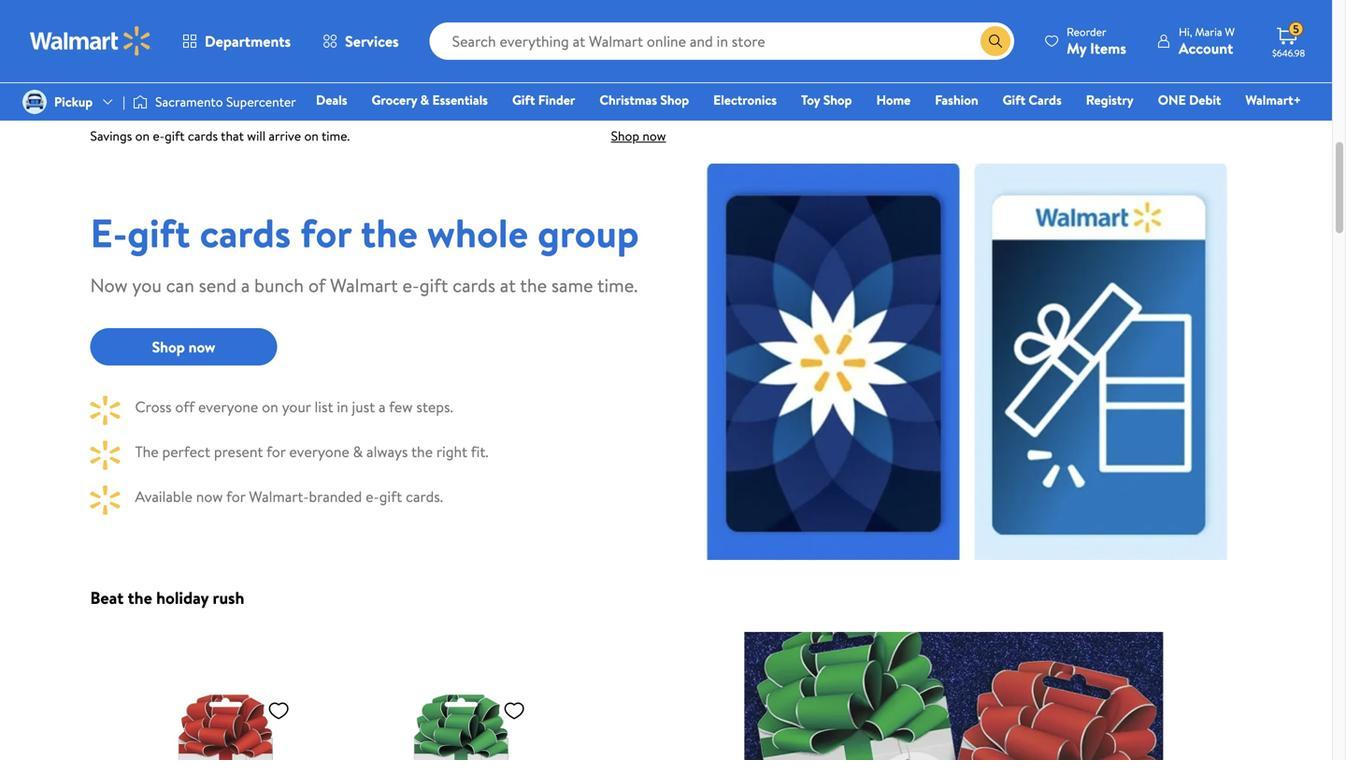Task type: describe. For each thing, give the bounding box(es) containing it.
grocery
[[372, 91, 417, 109]]

1 vertical spatial cards
[[200, 205, 291, 260]]

dave
[[966, 50, 999, 71]]

registry link
[[1078, 90, 1142, 110]]

0 horizontal spatial time.
[[322, 127, 350, 145]]

gift for gift cards
[[1003, 91, 1026, 109]]

0 horizontal spatial a
[[241, 272, 250, 298]]

buster's
[[1016, 50, 1067, 71]]

egift inside now $42.50 chuck e cheese $50 egift card
[[730, 71, 764, 91]]

gift down whole
[[420, 272, 448, 298]]

|
[[123, 93, 125, 111]]

2 vertical spatial now
[[196, 486, 223, 507]]

in
[[337, 397, 348, 417]]

2 horizontal spatial on
[[304, 127, 319, 145]]

gift cards link
[[994, 90, 1070, 110]]

electronics link
[[705, 90, 785, 110]]

maria
[[1195, 24, 1222, 40]]

home link
[[868, 90, 919, 110]]

right
[[437, 442, 468, 462]]

savings on e-gift cards that will arrive on time.
[[90, 127, 350, 145]]

one debit link
[[1150, 90, 1230, 110]]

shop down christmas
[[611, 127, 640, 145]]

arrive
[[269, 127, 301, 145]]

now you can send a bunch of walmart e-gift cards at the same time.
[[90, 272, 638, 298]]

finder
[[538, 91, 575, 109]]

list
[[315, 397, 333, 417]]

departments button
[[166, 19, 307, 64]]

walmart+ link
[[1237, 90, 1310, 110]]

fashion
[[935, 91, 979, 109]]

sacramento
[[155, 93, 223, 111]]

shop now for shop now button
[[152, 337, 215, 357]]

cards.
[[406, 486, 443, 507]]

2 vertical spatial cards
[[453, 272, 496, 298]]

gift finder link
[[504, 90, 584, 110]]

gift cards
[[1003, 91, 1062, 109]]

at
[[500, 272, 516, 298]]

beat
[[90, 586, 124, 610]]

available now for walmart-branded e-gift cards.
[[135, 486, 443, 507]]

send
[[199, 272, 237, 298]]

0 horizontal spatial on
[[135, 127, 150, 145]]

whole
[[427, 205, 528, 260]]

chuck
[[730, 50, 771, 71]]

1 horizontal spatial time.
[[597, 272, 638, 298]]

available now for walmart-branded e-gift cards image
[[90, 485, 120, 515]]

beat the holiday rush. stock up on vanilla visa gift cards this holiday season. shop now. image
[[666, 632, 1242, 760]]

gift for gift finder
[[512, 91, 535, 109]]

beat the holiday rush region
[[90, 586, 1242, 760]]

egift inside now $20.00 $25.00 dave & buster's $25 egift card
[[966, 71, 999, 91]]

e-gift cards for the whole group
[[90, 205, 639, 260]]

sacramento supercenter
[[155, 93, 296, 111]]

1 horizontal spatial &
[[420, 91, 429, 109]]

items
[[1090, 38, 1127, 58]]

same
[[552, 272, 593, 298]]

product group containing now $20.00
[[966, 0, 1109, 108]]

registry
[[1086, 91, 1134, 109]]

the perfect present for everyone & always the right fit.
[[135, 442, 489, 462]]

grocery & essentials
[[372, 91, 488, 109]]

cross
[[135, 397, 172, 417]]

0 vertical spatial everyone
[[198, 397, 258, 417]]

walmart-
[[249, 486, 309, 507]]

fit.
[[471, 442, 489, 462]]

just
[[352, 397, 375, 417]]

of
[[308, 272, 326, 298]]

you
[[132, 272, 162, 298]]

walmart+
[[1246, 91, 1301, 109]]

Search search field
[[430, 22, 1015, 60]]

shop now button
[[90, 328, 277, 366]]

my
[[1067, 38, 1087, 58]]

departments
[[205, 31, 291, 51]]

available
[[135, 486, 193, 507]]

savings
[[90, 127, 132, 145]]

christmas shop
[[600, 91, 689, 109]]

reorder
[[1067, 24, 1107, 40]]

shop now for shop now link
[[611, 127, 666, 145]]

account
[[1179, 38, 1233, 58]]

& inside now $20.00 $25.00 dave & buster's $25 egift card
[[1002, 50, 1012, 71]]

few
[[389, 397, 413, 417]]

$25
[[1071, 50, 1094, 71]]

add to favorites list, $25 vanilla visa christmas bow gift card image
[[267, 699, 290, 722]]

home
[[877, 91, 911, 109]]

$646.98
[[1273, 47, 1305, 59]]

the inside region
[[128, 586, 152, 610]]

cross off everyone on your list in just a few steps.
[[135, 397, 453, 417]]

add to favorites list, $50 vanilla visa holiday green fluffy bow image
[[503, 699, 526, 722]]

0 horizontal spatial e-
[[153, 127, 165, 145]]

cross off everyone on your list in just a few steps. image
[[90, 396, 120, 426]]

one debit
[[1158, 91, 1221, 109]]

now for now $20.00 $25.00 dave & buster's $25 egift card
[[966, 22, 999, 45]]

toy shop link
[[793, 90, 861, 110]]

1 horizontal spatial on
[[262, 397, 278, 417]]

now $42.50 chuck e cheese $50 egift card
[[730, 22, 864, 91]]

deals link
[[308, 90, 356, 110]]

services
[[345, 31, 399, 51]]

walmart image
[[30, 26, 151, 56]]



Task type: locate. For each thing, give the bounding box(es) containing it.
0 vertical spatial &
[[1002, 50, 1012, 71]]

cards left that
[[188, 127, 218, 145]]

1 horizontal spatial now
[[730, 22, 764, 45]]

a right send at top left
[[241, 272, 250, 298]]

2 vertical spatial for
[[226, 486, 245, 507]]

0 horizontal spatial gift
[[512, 91, 535, 109]]

0 vertical spatial shop now
[[611, 127, 666, 145]]

save up to twenty percent. savings on e-gift cards that will arrive on time. shop now. image
[[90, 0, 666, 107]]

always
[[367, 442, 408, 462]]

1 horizontal spatial shop now
[[611, 127, 666, 145]]

gift finder
[[512, 91, 575, 109]]

pickup
[[54, 93, 93, 111]]

shop now link
[[500, 127, 666, 145]]

now inside now $42.50 chuck e cheese $50 egift card
[[730, 22, 764, 45]]

product group
[[730, 0, 873, 108], [966, 0, 1109, 108]]

card inside now $20.00 $25.00 dave & buster's $25 egift card
[[1003, 71, 1034, 91]]

e- down sacramento
[[153, 127, 165, 145]]

holiday
[[156, 586, 209, 610]]

$25 vanilla visa christmas bow gift card image
[[154, 691, 297, 760]]

fashion link
[[927, 90, 987, 110]]

services button
[[307, 19, 415, 64]]

time. down deals
[[322, 127, 350, 145]]

e
[[775, 50, 784, 71]]

present
[[214, 442, 263, 462]]

now
[[643, 127, 666, 145], [188, 337, 215, 357], [196, 486, 223, 507]]

e- right branded
[[366, 486, 379, 507]]

1 horizontal spatial e-
[[366, 486, 379, 507]]

branded
[[309, 486, 362, 507]]

0 vertical spatial now
[[643, 127, 666, 145]]

shop up the cross
[[152, 337, 185, 357]]

0 vertical spatial for
[[300, 205, 351, 260]]

1 horizontal spatial product group
[[966, 0, 1109, 108]]

2 vertical spatial e-
[[366, 486, 379, 507]]

$50
[[839, 50, 864, 71]]

product group containing now $42.50
[[730, 0, 873, 108]]

card
[[767, 71, 799, 91], [1003, 71, 1034, 91]]

0 horizontal spatial card
[[767, 71, 799, 91]]

gift left cards.
[[379, 486, 402, 507]]

now for now $42.50 chuck e cheese $50 egift card
[[730, 22, 764, 45]]

1 horizontal spatial gift
[[1003, 91, 1026, 109]]

the perfect present for everyone & always the right fit. image
[[90, 441, 120, 471]]

2 egift from the left
[[966, 71, 999, 91]]

0 vertical spatial a
[[241, 272, 250, 298]]

the up walmart
[[361, 205, 418, 260]]

1 horizontal spatial everyone
[[289, 442, 349, 462]]

beat the holiday rush
[[90, 586, 244, 610]]

0 horizontal spatial now
[[90, 272, 128, 298]]

off
[[175, 397, 195, 417]]

time.
[[322, 127, 350, 145], [597, 272, 638, 298]]

0 vertical spatial e-
[[153, 127, 165, 145]]

1 card from the left
[[767, 71, 799, 91]]

2 horizontal spatial for
[[300, 205, 351, 260]]

0 horizontal spatial everyone
[[198, 397, 258, 417]]

search icon image
[[988, 34, 1003, 49]]

now for shop now button
[[188, 337, 215, 357]]

now for now you can send a bunch of walmart e-gift cards at the same time.
[[90, 272, 128, 298]]

your
[[282, 397, 311, 417]]

& right grocery
[[420, 91, 429, 109]]

now
[[730, 22, 764, 45], [966, 22, 999, 45], [90, 272, 128, 298]]

on right savings
[[135, 127, 150, 145]]

shop now up off
[[152, 337, 215, 357]]

grocery & essentials link
[[363, 90, 496, 110]]

now up chuck
[[730, 22, 764, 45]]

toy shop
[[801, 91, 852, 109]]

2 product group from the left
[[966, 0, 1109, 108]]

Walmart Site-Wide search field
[[430, 22, 1015, 60]]

a right just
[[379, 397, 386, 417]]

 image
[[133, 93, 148, 111]]

0 vertical spatial time.
[[322, 127, 350, 145]]

1 vertical spatial &
[[420, 91, 429, 109]]

1 vertical spatial everyone
[[289, 442, 349, 462]]

2 card from the left
[[1003, 71, 1034, 91]]

hi,
[[1179, 24, 1193, 40]]

2 horizontal spatial now
[[966, 22, 999, 45]]

supercenter
[[226, 93, 296, 111]]

 image
[[22, 90, 47, 114]]

for up of
[[300, 205, 351, 260]]

0 horizontal spatial product group
[[730, 0, 873, 108]]

now $20.00 $25.00 dave & buster's $25 egift card
[[966, 22, 1100, 91]]

hi, maria w account
[[1179, 24, 1235, 58]]

0 horizontal spatial for
[[226, 486, 245, 507]]

1 horizontal spatial for
[[266, 442, 286, 462]]

the right at
[[520, 272, 547, 298]]

for for present
[[266, 442, 286, 462]]

now up off
[[188, 337, 215, 357]]

for right present
[[266, 442, 286, 462]]

perfect
[[162, 442, 210, 462]]

on left your
[[262, 397, 278, 417]]

for for cards
[[300, 205, 351, 260]]

now inside button
[[188, 337, 215, 357]]

cards
[[1029, 91, 1062, 109]]

can
[[166, 272, 194, 298]]

the left right
[[411, 442, 433, 462]]

deals
[[316, 91, 347, 109]]

on right the arrive
[[304, 127, 319, 145]]

1 vertical spatial now
[[188, 337, 215, 357]]

will
[[247, 127, 266, 145]]

shop right christmas
[[660, 91, 689, 109]]

steps.
[[416, 397, 453, 417]]

5
[[1293, 21, 1299, 37]]

0 horizontal spatial shop now
[[152, 337, 215, 357]]

gift left finder
[[512, 91, 535, 109]]

now right "available"
[[196, 486, 223, 507]]

e-
[[153, 127, 165, 145], [403, 272, 420, 298], [366, 486, 379, 507]]

everyone down 'list'
[[289, 442, 349, 462]]

e-
[[90, 205, 127, 260]]

1 egift from the left
[[730, 71, 764, 91]]

shop
[[660, 91, 689, 109], [823, 91, 852, 109], [611, 127, 640, 145], [152, 337, 185, 357]]

$50 vanilla visa holiday green fluffy bow image
[[390, 691, 533, 760]]

cards left at
[[453, 272, 496, 298]]

for left walmart-
[[226, 486, 245, 507]]

egift down search icon
[[966, 71, 999, 91]]

bunch
[[254, 272, 304, 298]]

time. right same at the top left of page
[[597, 272, 638, 298]]

1 vertical spatial a
[[379, 397, 386, 417]]

everyone right off
[[198, 397, 258, 417]]

gift down sacramento
[[165, 127, 185, 145]]

now for shop now link
[[643, 127, 666, 145]]

walmart
[[330, 272, 398, 298]]

shop now down christmas shop link on the top of page
[[611, 127, 666, 145]]

christmas shop link
[[591, 90, 698, 110]]

the
[[135, 442, 159, 462]]

for
[[300, 205, 351, 260], [266, 442, 286, 462], [226, 486, 245, 507]]

gift
[[165, 127, 185, 145], [127, 205, 190, 260], [420, 272, 448, 298], [379, 486, 402, 507]]

the
[[361, 205, 418, 260], [520, 272, 547, 298], [411, 442, 433, 462], [128, 586, 152, 610]]

1 horizontal spatial egift
[[966, 71, 999, 91]]

0 vertical spatial cards
[[188, 127, 218, 145]]

gift left "cards"
[[1003, 91, 1026, 109]]

1 vertical spatial shop now
[[152, 337, 215, 357]]

group
[[538, 205, 639, 260]]

cheese
[[787, 50, 835, 71]]

rush
[[213, 586, 244, 610]]

debit
[[1189, 91, 1221, 109]]

1 vertical spatial time.
[[597, 272, 638, 298]]

1 product group from the left
[[730, 0, 873, 108]]

shop right toy
[[823, 91, 852, 109]]

shop now inside button
[[152, 337, 215, 357]]

now down christmas shop link on the top of page
[[643, 127, 666, 145]]

now left you
[[90, 272, 128, 298]]

christmas
[[600, 91, 657, 109]]

1 vertical spatial e-
[[403, 272, 420, 298]]

1 horizontal spatial card
[[1003, 71, 1034, 91]]

0 horizontal spatial egift
[[730, 71, 764, 91]]

the right 'beat'
[[128, 586, 152, 610]]

w
[[1225, 24, 1235, 40]]

toy
[[801, 91, 820, 109]]

2 vertical spatial &
[[353, 442, 363, 462]]

&
[[1002, 50, 1012, 71], [420, 91, 429, 109], [353, 442, 363, 462]]

card inside now $42.50 chuck e cheese $50 egift card
[[767, 71, 799, 91]]

& left always
[[353, 442, 363, 462]]

egift left e
[[730, 71, 764, 91]]

cards
[[188, 127, 218, 145], [200, 205, 291, 260], [453, 272, 496, 298]]

& down search icon
[[1002, 50, 1012, 71]]

e- right walmart
[[403, 272, 420, 298]]

one
[[1158, 91, 1186, 109]]

now up dave
[[966, 22, 999, 45]]

gift up you
[[127, 205, 190, 260]]

1 gift from the left
[[512, 91, 535, 109]]

0 horizontal spatial &
[[353, 442, 363, 462]]

reorder my items
[[1067, 24, 1127, 58]]

2 gift from the left
[[1003, 91, 1026, 109]]

cards up send at top left
[[200, 205, 291, 260]]

$42.50
[[768, 22, 819, 45]]

electronics
[[714, 91, 777, 109]]

$25.00
[[1062, 25, 1100, 43]]

2 horizontal spatial e-
[[403, 272, 420, 298]]

2 horizontal spatial &
[[1002, 50, 1012, 71]]

shop inside button
[[152, 337, 185, 357]]

1 horizontal spatial a
[[379, 397, 386, 417]]

now inside now $20.00 $25.00 dave & buster's $25 egift card
[[966, 22, 999, 45]]

1 vertical spatial for
[[266, 442, 286, 462]]



Task type: vqa. For each thing, say whether or not it's contained in the screenshot.
service inside the You can upgrade your Walmart+ membership by adding the InHome Plus Up. It's an enhanced delivery service that uses Walmart associates to
no



